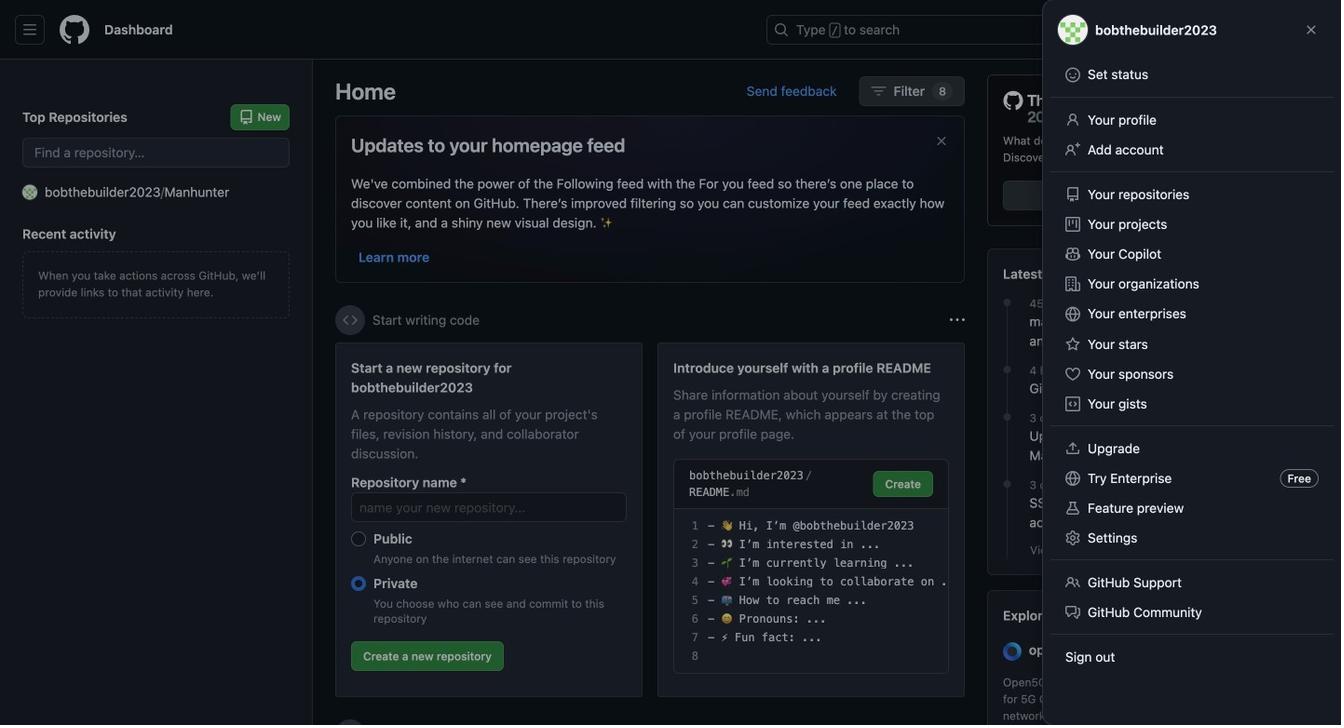 Task type: describe. For each thing, give the bounding box(es) containing it.
2 dot fill image from the top
[[1000, 410, 1015, 425]]

explore repositories navigation
[[987, 591, 1319, 726]]

account element
[[0, 60, 313, 726]]

3 dot fill image from the top
[[1000, 477, 1015, 492]]

issue opened image
[[1192, 22, 1207, 37]]

homepage image
[[60, 15, 89, 45]]

triangle down image
[[1150, 22, 1165, 37]]

explore element
[[987, 75, 1319, 726]]



Task type: locate. For each thing, give the bounding box(es) containing it.
1 dot fill image from the top
[[1000, 362, 1015, 377]]

dot fill image
[[1000, 362, 1015, 377], [1000, 410, 1015, 425], [1000, 477, 1015, 492]]

1 vertical spatial dot fill image
[[1000, 410, 1015, 425]]

command palette image
[[1070, 22, 1085, 37]]

0 vertical spatial dot fill image
[[1000, 362, 1015, 377]]

2 vertical spatial dot fill image
[[1000, 477, 1015, 492]]

dot fill image
[[1000, 295, 1015, 310]]

plus image
[[1128, 22, 1143, 37]]



Task type: vqa. For each thing, say whether or not it's contained in the screenshot.
play Image
no



